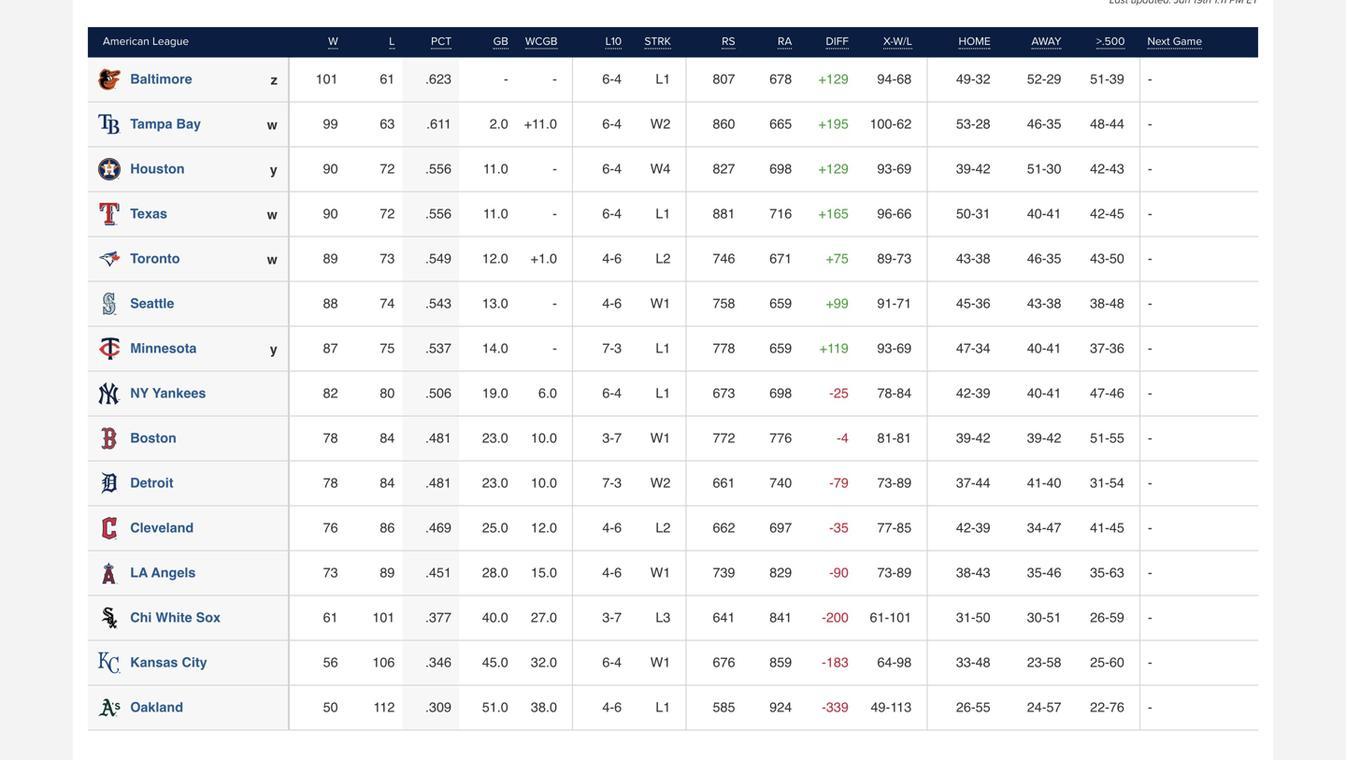 Task type: describe. For each thing, give the bounding box(es) containing it.
l1 for 881
[[656, 206, 671, 222]]

659 for +99
[[770, 296, 792, 312]]

74
[[380, 296, 395, 312]]

2 vertical spatial 50
[[323, 700, 338, 715]]

- down wcgb at the top of page
[[553, 72, 557, 87]]

42- down 48-
[[1090, 161, 1110, 177]]

99
[[323, 117, 338, 132]]

w for 99
[[267, 117, 278, 133]]

55 for 51-
[[1110, 431, 1125, 446]]

29
[[1047, 72, 1062, 87]]

detroit image
[[98, 472, 121, 495]]

51-39
[[1090, 72, 1125, 87]]

7-3 for w2
[[603, 476, 622, 491]]

776
[[770, 431, 792, 446]]

32
[[976, 72, 991, 87]]

37- for 44
[[956, 476, 976, 491]]

- down next
[[1148, 72, 1153, 87]]

3 for l1
[[614, 341, 622, 356]]

- right the 37-36
[[1148, 341, 1153, 356]]

- right 51-55
[[1148, 431, 1153, 446]]

1 horizontal spatial 38
[[1047, 296, 1062, 312]]

31- for 50
[[956, 610, 976, 626]]

35 for 48-44
[[1047, 117, 1062, 132]]

.556 for y
[[425, 161, 452, 177]]

7 for l3
[[614, 610, 622, 626]]

22-76
[[1090, 700, 1125, 715]]

0 horizontal spatial 101
[[316, 72, 338, 87]]

-200
[[822, 610, 849, 626]]

-35
[[830, 521, 849, 536]]

yankees
[[152, 386, 206, 401]]

43 for 38-
[[976, 565, 991, 581]]

45 for 42-
[[1110, 206, 1125, 222]]

w for 90
[[267, 207, 278, 223]]

baltimore image
[[98, 68, 121, 91]]

seattle image
[[98, 293, 121, 315]]

-25
[[830, 386, 849, 401]]

- right 841
[[822, 610, 827, 626]]

l1 for 807
[[656, 72, 671, 87]]

45-36
[[956, 296, 991, 312]]

23.0 for 3-
[[482, 431, 508, 446]]

38- for 48
[[1090, 296, 1110, 312]]

- right 42-43
[[1148, 161, 1153, 177]]

26-59
[[1090, 610, 1125, 626]]

47- for 34
[[956, 341, 976, 356]]

1 horizontal spatial 43-
[[1027, 296, 1047, 312]]

.346
[[425, 655, 452, 671]]

68
[[897, 72, 912, 87]]

4-6 for -
[[603, 296, 622, 312]]

- down -79
[[830, 521, 834, 536]]

2 vertical spatial 90
[[834, 565, 849, 581]]

la
[[130, 565, 148, 581]]

city
[[182, 655, 207, 671]]

43-50
[[1090, 251, 1125, 267]]

35- for 63
[[1090, 565, 1110, 581]]

4 for 673
[[614, 386, 622, 401]]

+99
[[826, 296, 849, 312]]

841
[[770, 610, 792, 626]]

40- for 50-31
[[1027, 206, 1047, 222]]

78-84
[[878, 386, 912, 401]]

11.0 for l1
[[483, 206, 508, 222]]

4- for 12.0
[[603, 521, 614, 536]]

93-69 for +129
[[878, 161, 912, 177]]

40
[[1047, 476, 1062, 491]]

42 for 51-
[[976, 161, 991, 177]]

716
[[770, 206, 792, 222]]

- right the 47-46
[[1148, 386, 1153, 401]]

41 for 47-46
[[1047, 386, 1062, 401]]

cleveland image
[[98, 517, 121, 539]]

.543
[[425, 296, 452, 312]]

x-w/l
[[884, 35, 912, 48]]

0 vertical spatial 39
[[1110, 72, 1125, 87]]

641
[[713, 610, 735, 626]]

0 vertical spatial 61
[[380, 72, 395, 87]]

boston link
[[130, 431, 177, 446]]

71
[[897, 296, 912, 312]]

93-69 for +119
[[878, 341, 912, 356]]

75
[[380, 341, 395, 356]]

112
[[373, 700, 395, 715]]

l1 for 778
[[656, 341, 671, 356]]

6 for 38.0
[[614, 700, 622, 715]]

51-30
[[1027, 161, 1062, 177]]

772
[[713, 431, 735, 446]]

1 horizontal spatial 63
[[1110, 565, 1125, 581]]

6-4 for 827
[[603, 161, 622, 177]]

90 for w
[[323, 206, 338, 222]]

la angels image
[[98, 562, 121, 584]]

36 for 45-
[[976, 296, 991, 312]]

746
[[713, 251, 735, 267]]

1 horizontal spatial 101
[[372, 610, 395, 626]]

81
[[897, 431, 912, 446]]

89 down '81'
[[897, 476, 912, 491]]

0 horizontal spatial 73
[[323, 565, 338, 581]]

tampa bay image
[[98, 113, 121, 136]]

39 for 34-47
[[976, 521, 991, 536]]

26-55
[[956, 700, 991, 715]]

46 for 47-
[[1110, 386, 1125, 401]]

4 for 827
[[614, 161, 622, 177]]

toronto image
[[98, 248, 121, 270]]

50 for 43-
[[1110, 251, 1125, 267]]

- right 60
[[1148, 655, 1153, 671]]

77-
[[878, 521, 897, 536]]

+129 for 698
[[819, 161, 849, 177]]

31- for 54
[[1090, 476, 1110, 491]]

42- down 37-44
[[956, 521, 976, 536]]

43 for 42-
[[1110, 161, 1125, 177]]

kansas city link
[[130, 655, 207, 671]]

- down +119
[[830, 386, 834, 401]]

home
[[959, 35, 991, 48]]

w1 for 758
[[651, 296, 671, 312]]

detroit
[[130, 476, 174, 491]]

40- for 47-34
[[1027, 341, 1047, 356]]

ny yankees link
[[130, 386, 206, 401]]

31-54
[[1090, 476, 1125, 491]]

+129 for 678
[[819, 72, 849, 87]]

w2 for 7-3
[[651, 476, 671, 491]]

texas link
[[130, 206, 167, 222]]

3 for w2
[[614, 476, 622, 491]]

.506
[[425, 386, 452, 401]]

42- up 43-50 at right
[[1090, 206, 1110, 222]]

tampa bay
[[130, 117, 201, 132]]

0 horizontal spatial 43-38
[[956, 251, 991, 267]]

2.0
[[490, 117, 508, 132]]

39- up the 41-40
[[1027, 431, 1047, 446]]

y for 90
[[270, 162, 278, 178]]

4- for 15.0
[[603, 565, 614, 581]]

l3
[[656, 610, 671, 626]]

25-60
[[1090, 655, 1125, 671]]

78 for boston
[[323, 431, 338, 446]]

62
[[897, 117, 912, 132]]

53-
[[956, 117, 976, 132]]

6-4 for 860
[[603, 117, 622, 132]]

39- for 81
[[956, 431, 976, 446]]

- down the +1.0 on the left of the page
[[553, 296, 557, 312]]

- up -79
[[837, 431, 841, 446]]

rs
[[722, 35, 735, 48]]

42-43
[[1090, 161, 1125, 177]]

778
[[713, 341, 735, 356]]

89-
[[878, 251, 897, 267]]

0 horizontal spatial 38
[[976, 251, 991, 267]]

minnesota image
[[98, 338, 121, 360]]

x-
[[884, 35, 894, 48]]

7 for w1
[[614, 431, 622, 446]]

texas
[[130, 206, 167, 222]]

54
[[1110, 476, 1125, 491]]

- right 22-76
[[1148, 700, 1153, 715]]

42-45
[[1090, 206, 1125, 222]]

- right 38-48 on the right top
[[1148, 296, 1153, 312]]

42 up 40
[[1047, 431, 1062, 446]]

seattle
[[130, 296, 174, 312]]

676
[[713, 655, 735, 671]]

52-
[[1027, 72, 1047, 87]]

38- for 43
[[956, 565, 976, 581]]

25.0
[[482, 521, 508, 536]]

4- for 38.0
[[603, 700, 614, 715]]

w1 for 739
[[651, 565, 671, 581]]

3- for w1
[[603, 431, 614, 446]]

- right 41-45
[[1148, 521, 1153, 536]]

89-73
[[878, 251, 912, 267]]

51- for 39
[[1090, 72, 1110, 87]]

0 horizontal spatial 63
[[380, 117, 395, 132]]

32.0
[[531, 655, 557, 671]]

673
[[713, 386, 735, 401]]

6 for 12.0
[[614, 521, 622, 536]]

10.0 for 3-
[[531, 431, 557, 446]]

14.0
[[482, 341, 508, 356]]

chi white sox image
[[98, 607, 121, 629]]

47-34
[[956, 341, 991, 356]]

ny
[[130, 386, 149, 401]]

860
[[713, 117, 735, 132]]

38.0
[[531, 700, 557, 715]]

6- for 676
[[603, 655, 614, 671]]

69 for 39-
[[897, 161, 912, 177]]

chi white sox
[[130, 610, 221, 626]]

- right the 924
[[822, 700, 827, 715]]

73- for 90
[[878, 565, 897, 581]]

- up -200
[[830, 565, 834, 581]]

37-36
[[1090, 341, 1125, 356]]

38-43
[[956, 565, 991, 581]]

1 vertical spatial 61
[[323, 610, 338, 626]]

11.0 for w4
[[483, 161, 508, 177]]

tampa
[[130, 117, 173, 132]]

42-39 for 34-47
[[956, 521, 991, 536]]

44 for 48-
[[1110, 117, 1125, 132]]

47- for 46
[[1090, 386, 1110, 401]]

3-7 for l3
[[603, 610, 622, 626]]

100-
[[870, 117, 897, 132]]

- up the +1.0 on the left of the page
[[553, 206, 557, 222]]

85
[[897, 521, 912, 536]]

924
[[770, 700, 792, 715]]

48 for 38-
[[1110, 296, 1125, 312]]

39-42 for 51-30
[[956, 161, 991, 177]]

away
[[1032, 35, 1062, 48]]

1 horizontal spatial 12.0
[[531, 521, 557, 536]]

61-
[[870, 610, 890, 626]]

49-113
[[871, 700, 912, 715]]

0 horizontal spatial 76
[[323, 521, 338, 536]]

96-66
[[878, 206, 912, 222]]

6- for 860
[[603, 117, 614, 132]]

46-35 for 48-
[[1027, 117, 1062, 132]]

33-48
[[956, 655, 991, 671]]

4-6 for 15.0
[[603, 565, 622, 581]]

60
[[1110, 655, 1125, 671]]

64-
[[878, 655, 897, 671]]

1 horizontal spatial 73
[[380, 251, 395, 267]]



Task type: vqa. For each thing, say whether or not it's contained in the screenshot.


Task type: locate. For each thing, give the bounding box(es) containing it.
0 vertical spatial 36
[[976, 296, 991, 312]]

1 vertical spatial w2
[[651, 476, 671, 491]]

.481 for 7-3
[[425, 476, 452, 491]]

0 vertical spatial 46-
[[1027, 117, 1047, 132]]

1 vertical spatial 93-69
[[878, 341, 912, 356]]

678
[[770, 72, 792, 87]]

l10
[[606, 35, 622, 48]]

49- for 32
[[956, 72, 976, 87]]

101
[[316, 72, 338, 87], [372, 610, 395, 626], [890, 610, 912, 626]]

49- for 113
[[871, 700, 891, 715]]

4-6 for 38.0
[[603, 700, 622, 715]]

1 w from the top
[[267, 117, 278, 133]]

0 vertical spatial 3-7
[[603, 431, 622, 446]]

1 4-6 from the top
[[603, 251, 622, 267]]

2 horizontal spatial 101
[[890, 610, 912, 626]]

93- up 96-
[[878, 161, 897, 177]]

2 78 from the top
[[323, 476, 338, 491]]

0 vertical spatial 84
[[897, 386, 912, 401]]

oakland image
[[98, 697, 121, 719]]

- up the 6.0
[[553, 341, 557, 356]]

- down +11.0
[[553, 161, 557, 177]]

2 w from the top
[[267, 207, 278, 223]]

31- up 33-
[[956, 610, 976, 626]]

41 down "30"
[[1047, 206, 1062, 222]]

1 45 from the top
[[1110, 206, 1125, 222]]

49-32
[[956, 72, 991, 87]]

+165
[[819, 206, 849, 222]]

1 vertical spatial 73-
[[878, 565, 897, 581]]

34-
[[1027, 521, 1047, 536]]

0 vertical spatial 10.0
[[531, 431, 557, 446]]

3 4- from the top
[[603, 521, 614, 536]]

6 for 15.0
[[614, 565, 622, 581]]

44 for 37-
[[976, 476, 991, 491]]

1 10.0 from the top
[[531, 431, 557, 446]]

1 horizontal spatial 37-
[[1090, 341, 1110, 356]]

kansas city
[[130, 655, 207, 671]]

61-101
[[870, 610, 912, 626]]

4 for 860
[[614, 117, 622, 132]]

2 72 from the top
[[380, 206, 395, 222]]

80
[[380, 386, 395, 401]]

93-69 up 78-84
[[878, 341, 912, 356]]

0 vertical spatial l2
[[656, 251, 671, 267]]

93- for +129
[[878, 161, 897, 177]]

1 vertical spatial 78
[[323, 476, 338, 491]]

78 for detroit
[[323, 476, 338, 491]]

1 vertical spatial 698
[[770, 386, 792, 401]]

1 93- from the top
[[878, 161, 897, 177]]

26- for 59
[[1090, 610, 1110, 626]]

2 93-69 from the top
[[878, 341, 912, 356]]

42-39 up 38-43
[[956, 521, 991, 536]]

2 y from the top
[[270, 342, 278, 357]]

w1 for 676
[[651, 655, 671, 671]]

1 horizontal spatial 48
[[1110, 296, 1125, 312]]

4-6 for 12.0
[[603, 521, 622, 536]]

46- left 43-50 at right
[[1027, 251, 1047, 267]]

2 7-3 from the top
[[603, 476, 622, 491]]

4 4- from the top
[[603, 565, 614, 581]]

0 vertical spatial 72
[[380, 161, 395, 177]]

40- for 42-39
[[1027, 386, 1047, 401]]

61 down 'l'
[[380, 72, 395, 87]]

43 down 48-44
[[1110, 161, 1125, 177]]

+129 down the +195
[[819, 161, 849, 177]]

1 vertical spatial 46-
[[1027, 251, 1047, 267]]

6- for 827
[[603, 161, 614, 177]]

41-40
[[1027, 476, 1062, 491]]

25
[[834, 386, 849, 401]]

50 for 31-
[[976, 610, 991, 626]]

1 l1 from the top
[[656, 72, 671, 87]]

0 vertical spatial 76
[[323, 521, 338, 536]]

1 vertical spatial 51-
[[1027, 161, 1047, 177]]

50 up the 33-48
[[976, 610, 991, 626]]

2 73- from the top
[[878, 565, 897, 581]]

51- down >.500
[[1090, 72, 1110, 87]]

63 up 59
[[1110, 565, 1125, 581]]

1 vertical spatial 63
[[1110, 565, 1125, 581]]

2 vertical spatial 39
[[976, 521, 991, 536]]

.481 up .469
[[425, 476, 452, 491]]

0 horizontal spatial 35-
[[1027, 565, 1047, 581]]

- right 54
[[1148, 476, 1153, 491]]

43- right 45-36
[[1027, 296, 1047, 312]]

7- for w2
[[603, 476, 614, 491]]

houston image
[[98, 158, 121, 180]]

0 vertical spatial 78
[[323, 431, 338, 446]]

0 vertical spatial 7-3
[[603, 341, 622, 356]]

1 vertical spatial 49-
[[871, 700, 891, 715]]

35- down 41-45
[[1090, 565, 1110, 581]]

2 10.0 from the top
[[531, 476, 557, 491]]

1 46-35 from the top
[[1027, 117, 1062, 132]]

- right 35-63
[[1148, 565, 1153, 581]]

.377
[[425, 610, 452, 626]]

1 vertical spatial 45
[[1110, 521, 1125, 536]]

l
[[389, 35, 395, 48]]

22-
[[1090, 700, 1110, 715]]

1 vertical spatial 3-7
[[603, 610, 622, 626]]

698 up 776
[[770, 386, 792, 401]]

45 up 43-50 at right
[[1110, 206, 1125, 222]]

73-89 for 79
[[878, 476, 912, 491]]

36 up 34
[[976, 296, 991, 312]]

3 l1 from the top
[[656, 341, 671, 356]]

76 left 86
[[323, 521, 338, 536]]

- right 859
[[822, 655, 827, 671]]

0 vertical spatial 42-39
[[956, 386, 991, 401]]

89 up 88
[[323, 251, 338, 267]]

1 horizontal spatial 44
[[1110, 117, 1125, 132]]

texas image
[[98, 203, 121, 225]]

1 vertical spatial .481
[[425, 476, 452, 491]]

3 6- from the top
[[603, 161, 614, 177]]

51
[[1047, 610, 1062, 626]]

1 .481 from the top
[[425, 431, 452, 446]]

73 up 74
[[380, 251, 395, 267]]

2 69 from the top
[[897, 341, 912, 356]]

6 6- from the top
[[603, 655, 614, 671]]

.309
[[425, 700, 452, 715]]

827
[[713, 161, 735, 177]]

l1 left the 673
[[656, 386, 671, 401]]

w2 left 661
[[651, 476, 671, 491]]

38-
[[1090, 296, 1110, 312], [956, 565, 976, 581]]

2 l2 from the top
[[656, 521, 671, 536]]

10.0 down the 6.0
[[531, 431, 557, 446]]

46-35 up 51-30
[[1027, 117, 1062, 132]]

2 23.0 from the top
[[482, 476, 508, 491]]

1 vertical spatial 43
[[976, 565, 991, 581]]

40-41 down 51-30
[[1027, 206, 1062, 222]]

bay
[[176, 117, 201, 132]]

+129 down diff
[[819, 72, 849, 87]]

0 horizontal spatial 12.0
[[482, 251, 508, 267]]

10.0 for 7-
[[531, 476, 557, 491]]

3 40-41 from the top
[[1027, 386, 1062, 401]]

50 down '56'
[[323, 700, 338, 715]]

1 vertical spatial 69
[[897, 341, 912, 356]]

4 6- from the top
[[603, 206, 614, 222]]

0 vertical spatial 7-
[[603, 341, 614, 356]]

2 46- from the top
[[1027, 251, 1047, 267]]

42- down 47-34
[[956, 386, 976, 401]]

42 for 39-
[[976, 431, 991, 446]]

698 for -25
[[770, 386, 792, 401]]

11.0 down 2.0
[[483, 161, 508, 177]]

38 down 31
[[976, 251, 991, 267]]

4 6 from the top
[[614, 565, 622, 581]]

48 up the 37-36
[[1110, 296, 1125, 312]]

46
[[1110, 386, 1125, 401], [1047, 565, 1062, 581]]

1 40- from the top
[[1027, 206, 1047, 222]]

-183
[[822, 655, 849, 671]]

0 horizontal spatial 37-
[[956, 476, 976, 491]]

57
[[1047, 700, 1062, 715]]

2 659 from the top
[[770, 341, 792, 356]]

2 7 from the top
[[614, 610, 622, 626]]

7- for l1
[[603, 341, 614, 356]]

3-
[[603, 431, 614, 446], [603, 610, 614, 626]]

23-58
[[1027, 655, 1062, 671]]

0 vertical spatial 45
[[1110, 206, 1125, 222]]

3 6-4 from the top
[[603, 161, 622, 177]]

0 horizontal spatial 43-
[[956, 251, 976, 267]]

4-6
[[603, 251, 622, 267], [603, 296, 622, 312], [603, 521, 622, 536], [603, 565, 622, 581], [603, 700, 622, 715]]

1 46- from the top
[[1027, 117, 1047, 132]]

1 72 from the top
[[380, 161, 395, 177]]

73-89 for 90
[[878, 565, 912, 581]]

6-4 for 676
[[603, 655, 622, 671]]

73-89 down 81-81
[[878, 476, 912, 491]]

3 41 from the top
[[1047, 386, 1062, 401]]

44 left the 41-40
[[976, 476, 991, 491]]

y for 87
[[270, 342, 278, 357]]

39- for 69
[[956, 161, 976, 177]]

200
[[827, 610, 849, 626]]

0 vertical spatial w2
[[651, 117, 671, 132]]

47-
[[956, 341, 976, 356], [1090, 386, 1110, 401]]

0 vertical spatial 41
[[1047, 206, 1062, 222]]

585
[[713, 700, 735, 715]]

5 4-6 from the top
[[603, 700, 622, 715]]

l1 down strk
[[656, 72, 671, 87]]

1 vertical spatial 46
[[1047, 565, 1062, 581]]

43- down 42-45
[[1090, 251, 1110, 267]]

w
[[328, 35, 338, 48]]

0 horizontal spatial 46
[[1047, 565, 1062, 581]]

25-
[[1090, 655, 1110, 671]]

boston image
[[98, 427, 121, 450]]

35 for 43-50
[[1047, 251, 1062, 267]]

26- up 25-
[[1090, 610, 1110, 626]]

72 for y
[[380, 161, 395, 177]]

72 for w
[[380, 206, 395, 222]]

w2 for 6-4
[[651, 117, 671, 132]]

2 .556 from the top
[[425, 206, 452, 222]]

12.0 up 15.0
[[531, 521, 557, 536]]

40- down 51-30
[[1027, 206, 1047, 222]]

0 vertical spatial 3
[[614, 341, 622, 356]]

- up -35 at the right bottom of page
[[830, 476, 834, 491]]

.623
[[425, 72, 452, 87]]

- down gb
[[504, 72, 508, 87]]

1 73-89 from the top
[[878, 476, 912, 491]]

89 down 85 at the bottom
[[897, 565, 912, 581]]

46 up 51-55
[[1110, 386, 1125, 401]]

1 3 from the top
[[614, 341, 622, 356]]

1 6-4 from the top
[[603, 72, 622, 87]]

1 vertical spatial l2
[[656, 521, 671, 536]]

0 vertical spatial .481
[[425, 431, 452, 446]]

39- up "50-"
[[956, 161, 976, 177]]

.481 for 3-7
[[425, 431, 452, 446]]

w1 for 772
[[651, 431, 671, 446]]

73 up '56'
[[323, 565, 338, 581]]

42-39 down 47-34
[[956, 386, 991, 401]]

46 up 51
[[1047, 565, 1062, 581]]

.549
[[425, 251, 452, 267]]

6 for +1.0
[[614, 251, 622, 267]]

ny yankees image
[[98, 382, 121, 405]]

2 horizontal spatial 50
[[1110, 251, 1125, 267]]

kansas
[[130, 655, 178, 671]]

1 698 from the top
[[770, 161, 792, 177]]

659
[[770, 296, 792, 312], [770, 341, 792, 356]]

1 vertical spatial 37-
[[956, 476, 976, 491]]

1 vertical spatial 90
[[323, 206, 338, 222]]

2 3 from the top
[[614, 476, 622, 491]]

2 40-41 from the top
[[1027, 341, 1062, 356]]

seattle link
[[130, 296, 174, 312]]

30-51
[[1027, 610, 1062, 626]]

6- for 881
[[603, 206, 614, 222]]

1 7 from the top
[[614, 431, 622, 446]]

0 vertical spatial 31-
[[1090, 476, 1110, 491]]

minnesota
[[130, 341, 197, 356]]

0 horizontal spatial 61
[[323, 610, 338, 626]]

45 for 41-
[[1110, 521, 1125, 536]]

1 .556 from the top
[[425, 161, 452, 177]]

48 up 26-55
[[976, 655, 991, 671]]

1 vertical spatial .556
[[425, 206, 452, 222]]

6-4
[[603, 72, 622, 87], [603, 117, 622, 132], [603, 161, 622, 177], [603, 206, 622, 222], [603, 386, 622, 401], [603, 655, 622, 671]]

y down z at left top
[[270, 162, 278, 178]]

2 3- from the top
[[603, 610, 614, 626]]

6-4 for 673
[[603, 386, 622, 401]]

26- for 55
[[956, 700, 976, 715]]

5 4- from the top
[[603, 700, 614, 715]]

49- down home
[[956, 72, 976, 87]]

2 vertical spatial 35
[[834, 521, 849, 536]]

35
[[1047, 117, 1062, 132], [1047, 251, 1062, 267], [834, 521, 849, 536]]

1 horizontal spatial 76
[[1110, 700, 1125, 715]]

2 6- from the top
[[603, 117, 614, 132]]

toronto link
[[130, 251, 180, 267]]

+195
[[819, 117, 849, 132]]

- right 48-44
[[1148, 117, 1153, 132]]

- right 59
[[1148, 610, 1153, 626]]

l1 down w4
[[656, 206, 671, 222]]

1 6 from the top
[[614, 251, 622, 267]]

1 vertical spatial 76
[[1110, 700, 1125, 715]]

2 93- from the top
[[878, 341, 897, 356]]

0 vertical spatial 11.0
[[483, 161, 508, 177]]

6- for 673
[[603, 386, 614, 401]]

0 vertical spatial 43
[[1110, 161, 1125, 177]]

.556 for w
[[425, 206, 452, 222]]

40.0
[[482, 610, 508, 626]]

94-
[[878, 72, 897, 87]]

1 y from the top
[[270, 162, 278, 178]]

2 vertical spatial 41
[[1047, 386, 1062, 401]]

2 .481 from the top
[[425, 476, 452, 491]]

.537
[[425, 341, 452, 356]]

1 11.0 from the top
[[483, 161, 508, 177]]

1 w2 from the top
[[651, 117, 671, 132]]

1 vertical spatial 10.0
[[531, 476, 557, 491]]

39-42 up 50-31
[[956, 161, 991, 177]]

48-
[[1090, 117, 1110, 132]]

38- up 31-50
[[956, 565, 976, 581]]

46- for 53-28
[[1027, 117, 1047, 132]]

1 7- from the top
[[603, 341, 614, 356]]

4 for 881
[[614, 206, 622, 222]]

73-
[[878, 476, 897, 491], [878, 565, 897, 581]]

- right 42-45
[[1148, 206, 1153, 222]]

89 down 86
[[380, 565, 395, 581]]

77-85
[[878, 521, 912, 536]]

2 73-89 from the top
[[878, 565, 912, 581]]

kansas city image
[[98, 652, 121, 674]]

1 horizontal spatial 47-
[[1090, 386, 1110, 401]]

11.0 up 13.0
[[483, 206, 508, 222]]

84 for w1
[[380, 431, 395, 446]]

0 horizontal spatial 44
[[976, 476, 991, 491]]

1 4- from the top
[[603, 251, 614, 267]]

41- for 45
[[1090, 521, 1110, 536]]

2 vertical spatial w
[[267, 252, 278, 267]]

23-
[[1027, 655, 1047, 671]]

2 horizontal spatial 43-
[[1090, 251, 1110, 267]]

wcgb
[[525, 35, 558, 48]]

41 for 42-45
[[1047, 206, 1062, 222]]

2 vertical spatial 40-41
[[1027, 386, 1062, 401]]

cleveland link
[[130, 521, 194, 536]]

1 78 from the top
[[323, 431, 338, 446]]

0 vertical spatial 38
[[976, 251, 991, 267]]

76
[[323, 521, 338, 536], [1110, 700, 1125, 715]]

39- up 37-44
[[956, 431, 976, 446]]

3 w1 from the top
[[651, 565, 671, 581]]

55 up 54
[[1110, 431, 1125, 446]]

angels
[[151, 565, 196, 581]]

42 up 37-44
[[976, 431, 991, 446]]

43-38 left 38-48 on the right top
[[1027, 296, 1062, 312]]

3 4-6 from the top
[[603, 521, 622, 536]]

1 horizontal spatial 43
[[1110, 161, 1125, 177]]

w2 up w4
[[651, 117, 671, 132]]

41 left the 47-46
[[1047, 386, 1062, 401]]

94-68
[[878, 72, 912, 87]]

2 horizontal spatial 73
[[897, 251, 912, 267]]

51- for 55
[[1090, 431, 1110, 446]]

50-31
[[956, 206, 991, 222]]

859
[[770, 655, 792, 671]]

33-
[[956, 655, 976, 671]]

698 for +129
[[770, 161, 792, 177]]

ny yankees
[[130, 386, 206, 401]]

23.0 for 7-
[[482, 476, 508, 491]]

6 6-4 from the top
[[603, 655, 622, 671]]

- right 43-50 at right
[[1148, 251, 1153, 267]]

2 698 from the top
[[770, 386, 792, 401]]

1 vertical spatial 7
[[614, 610, 622, 626]]

1 l2 from the top
[[656, 251, 671, 267]]

1 +129 from the top
[[819, 72, 849, 87]]

1 vertical spatial 36
[[1110, 341, 1125, 356]]

american
[[103, 35, 149, 48], [103, 35, 149, 48]]

42-
[[1090, 161, 1110, 177], [1090, 206, 1110, 222], [956, 386, 976, 401], [956, 521, 976, 536]]

72
[[380, 161, 395, 177], [380, 206, 395, 222]]

48 for 33-
[[976, 655, 991, 671]]

1 vertical spatial 40-41
[[1027, 341, 1062, 356]]

2 42-39 from the top
[[956, 521, 991, 536]]

45-
[[956, 296, 976, 312]]

1 23.0 from the top
[[482, 431, 508, 446]]

5 6-4 from the top
[[603, 386, 622, 401]]

39-42
[[956, 161, 991, 177], [956, 431, 991, 446], [1027, 431, 1062, 446]]

+119
[[820, 341, 849, 356]]

l1
[[656, 72, 671, 87], [656, 206, 671, 222], [656, 341, 671, 356], [656, 386, 671, 401], [656, 700, 671, 715]]

1 vertical spatial y
[[270, 342, 278, 357]]

43
[[1110, 161, 1125, 177], [976, 565, 991, 581]]

37- left the 41-40
[[956, 476, 976, 491]]

w for 89
[[267, 252, 278, 267]]

2 4-6 from the top
[[603, 296, 622, 312]]

0 vertical spatial 50
[[1110, 251, 1125, 267]]

88
[[323, 296, 338, 312]]

2 w2 from the top
[[651, 476, 671, 491]]

36
[[976, 296, 991, 312], [1110, 341, 1125, 356]]

1 659 from the top
[[770, 296, 792, 312]]

697
[[770, 521, 792, 536]]

z
[[271, 72, 278, 88]]

26- down 33-
[[956, 700, 976, 715]]

w1 left 772
[[651, 431, 671, 446]]

1 41 from the top
[[1047, 206, 1062, 222]]

detroit link
[[130, 476, 174, 491]]

l1 left 585
[[656, 700, 671, 715]]

1 horizontal spatial 35-
[[1090, 565, 1110, 581]]

2 40- from the top
[[1027, 341, 1047, 356]]

1 vertical spatial 11.0
[[483, 206, 508, 222]]

7-3 for l1
[[603, 341, 622, 356]]

0 vertical spatial 48
[[1110, 296, 1125, 312]]

1 7-3 from the top
[[603, 341, 622, 356]]

2 3-7 from the top
[[603, 610, 622, 626]]

0 horizontal spatial 31-
[[956, 610, 976, 626]]

1 horizontal spatial 26-
[[1090, 610, 1110, 626]]

3 6 from the top
[[614, 521, 622, 536]]

13.0
[[482, 296, 508, 312]]

1 69 from the top
[[897, 161, 912, 177]]

659 down 671
[[770, 296, 792, 312]]

0 vertical spatial 3-
[[603, 431, 614, 446]]

5 6- from the top
[[603, 386, 614, 401]]

39-42 up 37-44
[[956, 431, 991, 446]]

1 40-41 from the top
[[1027, 206, 1062, 222]]

2 45 from the top
[[1110, 521, 1125, 536]]

698 up 716
[[770, 161, 792, 177]]

0 vertical spatial 63
[[380, 117, 395, 132]]

1 vertical spatial 41-
[[1090, 521, 1110, 536]]

3-7 for w1
[[603, 431, 622, 446]]

51- left 42-43
[[1027, 161, 1047, 177]]

1 73- from the top
[[878, 476, 897, 491]]

2 4- from the top
[[603, 296, 614, 312]]

39-42 up the 41-40
[[1027, 431, 1062, 446]]

38 left 38-48 on the right top
[[1047, 296, 1062, 312]]

l2
[[656, 251, 671, 267], [656, 521, 671, 536]]

1 35- from the left
[[1027, 565, 1047, 581]]

50 down 42-45
[[1110, 251, 1125, 267]]

113
[[890, 700, 912, 715]]

4 w1 from the top
[[651, 655, 671, 671]]

2 l1 from the top
[[656, 206, 671, 222]]

61 up '56'
[[323, 610, 338, 626]]

0 vertical spatial 23.0
[[482, 431, 508, 446]]

2 35- from the left
[[1090, 565, 1110, 581]]

2 6-4 from the top
[[603, 117, 622, 132]]

41- up 35-63
[[1090, 521, 1110, 536]]

35 left 43-50 at right
[[1047, 251, 1062, 267]]

98
[[897, 655, 912, 671]]

.556 down .611
[[425, 161, 452, 177]]

12.0 up 13.0
[[482, 251, 508, 267]]

23.0 up the 25.0
[[482, 476, 508, 491]]

4 l1 from the top
[[656, 386, 671, 401]]

35- down 34-
[[1027, 565, 1047, 581]]

l2 for 662
[[656, 521, 671, 536]]

0 horizontal spatial 48
[[976, 655, 991, 671]]

4 6-4 from the top
[[603, 206, 622, 222]]

l1 for 585
[[656, 700, 671, 715]]

0 horizontal spatial 26-
[[956, 700, 976, 715]]

y
[[270, 162, 278, 178], [270, 342, 278, 357]]

40-41 for 37-
[[1027, 341, 1062, 356]]

2 +129 from the top
[[819, 161, 849, 177]]

807
[[713, 72, 735, 87]]

37- for 36
[[1090, 341, 1110, 356]]

1 vertical spatial 44
[[976, 476, 991, 491]]

34-47
[[1027, 521, 1062, 536]]

1 3-7 from the top
[[603, 431, 622, 446]]

1 horizontal spatial 43-38
[[1027, 296, 1062, 312]]

3 40- from the top
[[1027, 386, 1047, 401]]

1 vertical spatial 23.0
[[482, 476, 508, 491]]

1 6- from the top
[[603, 72, 614, 87]]

0 horizontal spatial 43
[[976, 565, 991, 581]]

1 42-39 from the top
[[956, 386, 991, 401]]

23.0 down 19.0
[[482, 431, 508, 446]]

1 horizontal spatial 49-
[[956, 72, 976, 87]]

1 horizontal spatial 55
[[1110, 431, 1125, 446]]

2 w1 from the top
[[651, 431, 671, 446]]

3- for l3
[[603, 610, 614, 626]]

oakland link
[[130, 700, 183, 715]]

36 for 37-
[[1110, 341, 1125, 356]]

73-89
[[878, 476, 912, 491], [878, 565, 912, 581]]

l1 left '778'
[[656, 341, 671, 356]]

2 6 from the top
[[614, 296, 622, 312]]

46- down 52-
[[1027, 117, 1047, 132]]

4 for 676
[[614, 655, 622, 671]]

1 vertical spatial 40-
[[1027, 341, 1047, 356]]

2 7- from the top
[[603, 476, 614, 491]]

55 for 26-
[[976, 700, 991, 715]]

2 11.0 from the top
[[483, 206, 508, 222]]

40-41 for 42-
[[1027, 206, 1062, 222]]

183
[[827, 655, 849, 671]]

42-39 for 40-41
[[956, 386, 991, 401]]

659 for +119
[[770, 341, 792, 356]]

0 vertical spatial 49-
[[956, 72, 976, 87]]

43-38
[[956, 251, 991, 267], [1027, 296, 1062, 312]]

101 up 98
[[890, 610, 912, 626]]

1 3- from the top
[[603, 431, 614, 446]]

1 vertical spatial 43-38
[[1027, 296, 1062, 312]]

2 46-35 from the top
[[1027, 251, 1062, 267]]

w4
[[651, 161, 671, 177]]

39 up 38-43
[[976, 521, 991, 536]]

79
[[834, 476, 849, 491]]

0 vertical spatial 46
[[1110, 386, 1125, 401]]

66
[[897, 206, 912, 222]]

1 vertical spatial 3
[[614, 476, 622, 491]]

5 6 from the top
[[614, 700, 622, 715]]

0 horizontal spatial 38-
[[956, 565, 976, 581]]

35-63
[[1090, 565, 1125, 581]]

40-41 left the 47-46
[[1027, 386, 1062, 401]]

47- down 45- at the right top of the page
[[956, 341, 976, 356]]

93- for +119
[[878, 341, 897, 356]]



